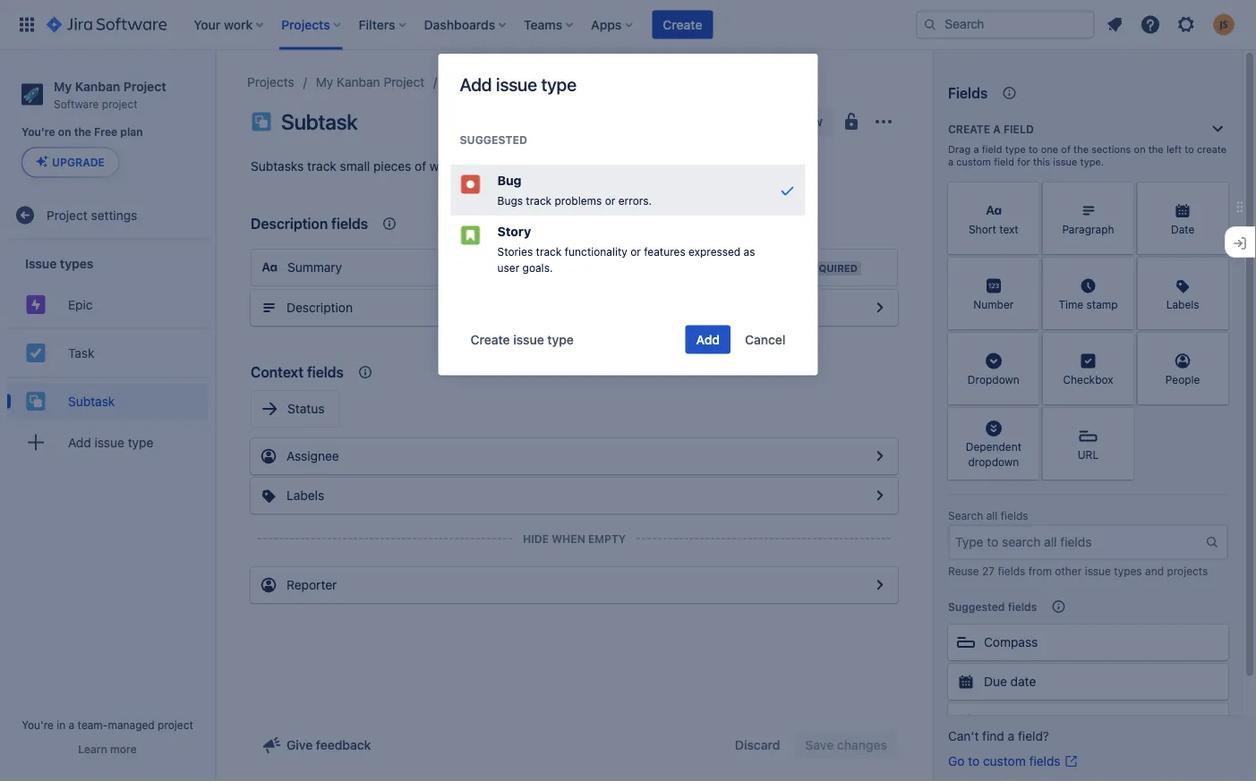 Task type: locate. For each thing, give the bounding box(es) containing it.
types down create banner
[[592, 75, 624, 90]]

more information about the suggested fields image
[[1048, 596, 1069, 618]]

labels
[[1166, 298, 1199, 311], [287, 488, 324, 503]]

on right sections
[[1134, 144, 1146, 155]]

add issue type down the primary element
[[460, 73, 577, 94]]

epic link
[[7, 287, 208, 323]]

1 horizontal spatial issue types
[[558, 75, 624, 90]]

add right add issue type icon
[[68, 435, 91, 450]]

0 horizontal spatial the
[[74, 126, 91, 139]]

paragraph
[[1062, 223, 1114, 235]]

project up plan in the top of the page
[[102, 97, 138, 110]]

suggested down 27 on the right of page
[[948, 601, 1005, 613]]

0 horizontal spatial project
[[102, 97, 138, 110]]

type inside button
[[128, 435, 153, 450]]

issue
[[558, 75, 588, 90], [25, 256, 57, 271]]

a down drag
[[948, 156, 954, 168]]

type up for
[[1005, 144, 1026, 155]]

dropdown
[[968, 373, 1020, 386]]

status
[[287, 402, 324, 416]]

one
[[1041, 144, 1058, 155]]

add left cancel
[[696, 332, 720, 347]]

required
[[806, 263, 858, 274]]

3 open field configuration image from the top
[[869, 485, 891, 507]]

software
[[54, 97, 99, 110]]

1 vertical spatial date
[[1016, 714, 1041, 729]]

the left left
[[1148, 144, 1164, 155]]

0 vertical spatial on
[[58, 126, 71, 139]]

custom inside 'link'
[[983, 754, 1026, 769]]

open field configuration image
[[869, 297, 891, 319], [869, 446, 891, 467], [869, 485, 891, 507], [869, 575, 891, 596]]

or left errors.
[[605, 195, 615, 207]]

description down the summary in the top left of the page
[[287, 300, 353, 315]]

field
[[1004, 123, 1034, 135], [982, 144, 1002, 155], [994, 156, 1014, 168]]

1 vertical spatial on
[[1134, 144, 1146, 155]]

0 vertical spatial types
[[592, 75, 624, 90]]

type down subtask "link"
[[128, 435, 153, 450]]

fields left more information about the context fields icon
[[331, 215, 368, 232]]

0 vertical spatial description
[[251, 215, 328, 232]]

1 horizontal spatial of
[[536, 159, 547, 174]]

2 vertical spatial create
[[470, 332, 510, 347]]

1 vertical spatial labels
[[287, 488, 324, 503]]

track inside story stories track functionality or features expressed as user goals.
[[536, 246, 562, 258]]

fields left "this link will be opened in a new tab" icon
[[1029, 754, 1061, 769]]

1 vertical spatial field
[[982, 144, 1002, 155]]

0 vertical spatial project settings
[[446, 75, 537, 90]]

2 vertical spatial track
[[536, 246, 562, 258]]

to right go
[[968, 754, 980, 769]]

labels button
[[251, 478, 898, 514]]

4 open field configuration image from the top
[[869, 575, 891, 596]]

0 horizontal spatial issue
[[25, 256, 57, 271]]

due date button
[[948, 664, 1228, 700]]

issue down create banner
[[558, 75, 588, 90]]

on inside drag a field type to one of the sections on the left to create a custom field for this issue type.
[[1134, 144, 1146, 155]]

the left 'free'
[[74, 126, 91, 139]]

issue inside create issue type button
[[513, 332, 544, 347]]

you're in a team-managed project
[[22, 719, 193, 731]]

field for create
[[1004, 123, 1034, 135]]

on
[[58, 126, 71, 139], [1134, 144, 1146, 155]]

description inside button
[[287, 300, 353, 315]]

issue types
[[558, 75, 624, 90], [25, 256, 93, 271]]

create
[[1197, 144, 1227, 155]]

track left small
[[307, 159, 337, 174]]

stamp
[[1087, 298, 1118, 311]]

1 horizontal spatial issue
[[558, 75, 588, 90]]

of right part
[[536, 159, 547, 174]]

1 vertical spatial issue types
[[25, 256, 93, 271]]

0 vertical spatial track
[[307, 159, 337, 174]]

0 vertical spatial date
[[1011, 675, 1036, 689]]

0 horizontal spatial suggested
[[460, 133, 527, 146]]

1 vertical spatial settings
[[91, 208, 137, 222]]

project settings link down upgrade
[[7, 197, 208, 233]]

plan
[[120, 126, 143, 139]]

you're up upgrade button
[[21, 126, 55, 139]]

open field configuration image inside reporter button
[[869, 575, 891, 596]]

the
[[74, 126, 91, 139], [1074, 144, 1089, 155], [1148, 144, 1164, 155]]

you're
[[21, 126, 55, 139], [22, 719, 54, 731]]

date right due
[[1011, 675, 1036, 689]]

subtask up add issue type button at the bottom left
[[68, 394, 115, 409]]

to right left
[[1185, 144, 1194, 155]]

0 horizontal spatial settings
[[91, 208, 137, 222]]

free
[[94, 126, 117, 139]]

team-
[[78, 719, 108, 731]]

type
[[541, 73, 577, 94], [1005, 144, 1026, 155], [547, 332, 574, 347], [128, 435, 153, 450]]

fields right "all"
[[1001, 510, 1028, 522]]

you're left in
[[22, 719, 54, 731]]

0 horizontal spatial project settings link
[[7, 197, 208, 233]]

go to custom fields link
[[948, 753, 1079, 771]]

2 vertical spatial add
[[68, 435, 91, 450]]

subtask up small
[[281, 109, 358, 134]]

open field configuration image for assignee
[[869, 446, 891, 467]]

1 vertical spatial add
[[696, 332, 720, 347]]

group
[[7, 240, 208, 471]]

jira software image
[[47, 14, 167, 35], [47, 14, 167, 35]]

description up the summary in the top left of the page
[[251, 215, 328, 232]]

subtask inside subtask "link"
[[68, 394, 115, 409]]

assignee button
[[251, 439, 898, 475]]

description for description
[[287, 300, 353, 315]]

project right managed
[[158, 719, 193, 731]]

to up this on the right of page
[[1029, 144, 1038, 155]]

date
[[1171, 223, 1195, 235]]

of
[[1061, 144, 1071, 155], [415, 159, 426, 174], [536, 159, 547, 174]]

of right one
[[1061, 144, 1071, 155]]

project settings link down the primary element
[[446, 72, 537, 93]]

project inside the 'my kanban project software project'
[[123, 79, 166, 94]]

0 vertical spatial custom
[[956, 156, 991, 168]]

type.
[[1080, 156, 1104, 168]]

0 vertical spatial suggested
[[460, 133, 527, 146]]

issue inside drag a field type to one of the sections on the left to create a custom field for this issue type.
[[1053, 156, 1077, 168]]

0 horizontal spatial add issue type
[[68, 435, 153, 450]]

open field configuration image inside description button
[[869, 297, 891, 319]]

0 vertical spatial labels
[[1166, 298, 1199, 311]]

subtasks track small pieces of work that are part of a larger task.
[[251, 159, 626, 174]]

0 vertical spatial add issue type
[[460, 73, 577, 94]]

issue down description button
[[513, 332, 544, 347]]

0 horizontal spatial to
[[968, 754, 980, 769]]

type inside drag a field type to one of the sections on the left to create a custom field for this issue type.
[[1005, 144, 1026, 155]]

or inside bug bugs track problems or errors.
[[605, 195, 615, 207]]

0 vertical spatial field
[[1004, 123, 1034, 135]]

problems
[[555, 195, 602, 207]]

1 vertical spatial add issue type
[[68, 435, 153, 450]]

1 horizontal spatial create
[[663, 17, 702, 32]]

0 horizontal spatial my
[[54, 79, 72, 94]]

add issue type dialog
[[438, 54, 818, 376]]

on up upgrade button
[[58, 126, 71, 139]]

1 vertical spatial description
[[287, 300, 353, 315]]

1 horizontal spatial suggested
[[948, 601, 1005, 613]]

add issue type down subtask "link"
[[68, 435, 153, 450]]

fields left more information about the suggested fields icon
[[1008, 601, 1037, 613]]

1 vertical spatial suggested
[[948, 601, 1005, 613]]

2 you're from the top
[[22, 719, 54, 731]]

feedback
[[316, 738, 371, 753]]

custom down the can't find a field?
[[983, 754, 1026, 769]]

issue up epic link
[[25, 256, 57, 271]]

0 vertical spatial or
[[605, 195, 615, 207]]

my
[[316, 75, 333, 90], [54, 79, 72, 94]]

types up epic
[[60, 256, 93, 271]]

field up for
[[1004, 123, 1034, 135]]

suggested inside the add issue type dialog
[[460, 133, 527, 146]]

0 horizontal spatial project settings
[[47, 208, 137, 222]]

1 vertical spatial project
[[158, 719, 193, 731]]

track up the goals. on the left of the page
[[536, 246, 562, 258]]

0 vertical spatial issue
[[558, 75, 588, 90]]

project settings down upgrade
[[47, 208, 137, 222]]

1 vertical spatial track
[[526, 195, 552, 207]]

1 horizontal spatial add issue type
[[460, 73, 577, 94]]

subtask group
[[7, 376, 208, 425]]

field down create a field
[[982, 144, 1002, 155]]

field?
[[1018, 729, 1049, 744]]

labels down assignee
[[287, 488, 324, 503]]

the up type.
[[1074, 144, 1089, 155]]

workflow
[[769, 114, 823, 129]]

kanban up software
[[75, 79, 120, 94]]

settings down the primary element
[[490, 75, 537, 90]]

1 horizontal spatial my
[[316, 75, 333, 90]]

can't
[[948, 729, 979, 744]]

type up larger at the top of the page
[[541, 73, 577, 94]]

issue types down create banner
[[558, 75, 624, 90]]

open field configuration image for description
[[869, 297, 891, 319]]

kanban inside the 'my kanban project software project'
[[75, 79, 120, 94]]

1 open field configuration image from the top
[[869, 297, 891, 319]]

group containing issue types
[[7, 240, 208, 471]]

field left for
[[994, 156, 1014, 168]]

2 open field configuration image from the top
[[869, 446, 891, 467]]

0 vertical spatial add
[[460, 73, 492, 94]]

track right bugs
[[526, 195, 552, 207]]

custom down drag
[[956, 156, 991, 168]]

custom inside drag a field type to one of the sections on the left to create a custom field for this issue type.
[[956, 156, 991, 168]]

sections
[[1092, 144, 1131, 155]]

0 horizontal spatial or
[[605, 195, 615, 207]]

create inside button
[[663, 17, 702, 32]]

add issue type image
[[25, 432, 47, 453]]

issue types up epic
[[25, 256, 93, 271]]

0 horizontal spatial subtask
[[68, 394, 115, 409]]

to inside 'link'
[[968, 754, 980, 769]]

as
[[744, 246, 755, 258]]

add down the primary element
[[460, 73, 492, 94]]

create issue type
[[470, 332, 574, 347]]

2 horizontal spatial of
[[1061, 144, 1071, 155]]

kanban inside my kanban project link
[[337, 75, 380, 90]]

drag
[[948, 144, 971, 155]]

1 horizontal spatial labels
[[1166, 298, 1199, 311]]

of inside drag a field type to one of the sections on the left to create a custom field for this issue type.
[[1061, 144, 1071, 155]]

0 horizontal spatial types
[[60, 256, 93, 271]]

1 vertical spatial you're
[[22, 719, 54, 731]]

more information about the context fields image
[[354, 362, 376, 383]]

in
[[57, 719, 66, 731]]

1 you're from the top
[[21, 126, 55, 139]]

create
[[663, 17, 702, 32], [948, 123, 990, 135], [470, 332, 510, 347]]

0 vertical spatial you're
[[21, 126, 55, 139]]

settings
[[490, 75, 537, 90], [91, 208, 137, 222]]

description for description fields
[[251, 215, 328, 232]]

type down description button
[[547, 332, 574, 347]]

0 horizontal spatial kanban
[[75, 79, 120, 94]]

1 horizontal spatial project settings link
[[446, 72, 537, 93]]

open field configuration image inside the labels button
[[869, 485, 891, 507]]

kanban up small
[[337, 75, 380, 90]]

1 vertical spatial project settings
[[47, 208, 137, 222]]

functionality
[[565, 246, 627, 258]]

a right in
[[69, 719, 75, 731]]

types left and
[[1114, 565, 1142, 577]]

suggested
[[460, 133, 527, 146], [948, 601, 1005, 613]]

dependent dropdown
[[966, 441, 1022, 469]]

to
[[1029, 144, 1038, 155], [1185, 144, 1194, 155], [968, 754, 980, 769]]

2 vertical spatial types
[[1114, 565, 1142, 577]]

field for drag
[[982, 144, 1002, 155]]

edit
[[743, 114, 766, 129]]

issue
[[496, 73, 537, 94], [1053, 156, 1077, 168], [513, 332, 544, 347], [95, 435, 124, 450], [1085, 565, 1111, 577]]

this
[[1033, 156, 1050, 168]]

1 vertical spatial or
[[630, 246, 641, 258]]

kanban
[[337, 75, 380, 90], [75, 79, 120, 94]]

suggested up are
[[460, 133, 527, 146]]

2 vertical spatial field
[[994, 156, 1014, 168]]

track for bug
[[526, 195, 552, 207]]

0 horizontal spatial create
[[470, 332, 510, 347]]

reuse 27 fields from other issue types and projects
[[948, 565, 1208, 577]]

labels up people
[[1166, 298, 1199, 311]]

1 vertical spatial custom
[[983, 754, 1026, 769]]

task
[[68, 346, 94, 360]]

1 vertical spatial types
[[60, 256, 93, 271]]

0 horizontal spatial labels
[[287, 488, 324, 503]]

search all fields
[[948, 510, 1028, 522]]

issue down subtask "link"
[[95, 435, 124, 450]]

create for create issue type
[[470, 332, 510, 347]]

open field configuration image for labels
[[869, 485, 891, 507]]

0 vertical spatial issue types
[[558, 75, 624, 90]]

1 horizontal spatial project settings
[[446, 75, 537, 90]]

settings down upgrade
[[91, 208, 137, 222]]

description
[[251, 215, 328, 232], [287, 300, 353, 315]]

1 horizontal spatial or
[[630, 246, 641, 258]]

discard
[[735, 738, 780, 753]]

labels inside button
[[287, 488, 324, 503]]

1 horizontal spatial kanban
[[337, 75, 380, 90]]

my right the projects
[[316, 75, 333, 90]]

1 horizontal spatial settings
[[490, 75, 537, 90]]

or inside story stories track functionality or features expressed as user goals.
[[630, 246, 641, 258]]

project settings down the primary element
[[446, 75, 537, 90]]

selected image
[[777, 180, 798, 201]]

27
[[982, 565, 995, 577]]

0 vertical spatial project settings link
[[446, 72, 537, 93]]

short text
[[969, 223, 1019, 235]]

2 horizontal spatial types
[[1114, 565, 1142, 577]]

kanban for my kanban project
[[337, 75, 380, 90]]

other
[[1055, 565, 1082, 577]]

open field configuration image inside assignee button
[[869, 446, 891, 467]]

0 vertical spatial create
[[663, 17, 702, 32]]

you're for you're on the free plan
[[21, 126, 55, 139]]

track inside bug bugs track problems or errors.
[[526, 195, 552, 207]]

1 horizontal spatial on
[[1134, 144, 1146, 155]]

date
[[1011, 675, 1036, 689], [1016, 714, 1041, 729]]

or left the "features"
[[630, 246, 641, 258]]

0 horizontal spatial add
[[68, 435, 91, 450]]

start date button
[[948, 704, 1228, 740]]

reporter
[[287, 578, 337, 593]]

2 horizontal spatial create
[[948, 123, 990, 135]]

create for create a field
[[948, 123, 990, 135]]

create banner
[[0, 0, 1256, 50]]

create inside button
[[470, 332, 510, 347]]

1 vertical spatial create
[[948, 123, 990, 135]]

my inside the 'my kanban project software project'
[[54, 79, 72, 94]]

issue down one
[[1053, 156, 1077, 168]]

of left work
[[415, 159, 426, 174]]

drag a field type to one of the sections on the left to create a custom field for this issue type.
[[948, 144, 1227, 168]]

1 vertical spatial subtask
[[68, 394, 115, 409]]

my kanban project software project
[[54, 79, 166, 110]]

1 horizontal spatial subtask
[[281, 109, 358, 134]]

date for due date
[[1011, 675, 1036, 689]]

0 vertical spatial project
[[102, 97, 138, 110]]

my up software
[[54, 79, 72, 94]]

due
[[984, 675, 1007, 689]]

date up the 'field?'
[[1016, 714, 1041, 729]]

all
[[986, 510, 998, 522]]

issue type icon image
[[251, 111, 272, 133]]

fields
[[948, 85, 988, 102]]

project settings link
[[446, 72, 537, 93], [7, 197, 208, 233]]



Task type: vqa. For each thing, say whether or not it's contained in the screenshot.


Task type: describe. For each thing, give the bounding box(es) containing it.
give
[[287, 738, 313, 753]]

more information about the context fields image
[[379, 213, 400, 235]]

you're on the free plan
[[21, 126, 143, 139]]

fields left more information about the context fields image
[[307, 364, 344, 381]]

learn more
[[78, 743, 137, 756]]

edit workflow button
[[714, 107, 834, 136]]

create issue type button
[[460, 325, 585, 354]]

add issue type button
[[7, 425, 208, 461]]

checkbox
[[1063, 373, 1113, 386]]

short
[[969, 223, 996, 235]]

more information about the fields image
[[999, 82, 1020, 104]]

2 horizontal spatial the
[[1148, 144, 1164, 155]]

you're for you're in a team-managed project
[[22, 719, 54, 731]]

small
[[340, 159, 370, 174]]

bug
[[497, 173, 522, 188]]

my for my kanban project software project
[[54, 79, 72, 94]]

dropdown
[[968, 456, 1019, 469]]

description button
[[251, 290, 898, 326]]

number
[[973, 298, 1014, 311]]

time stamp
[[1059, 298, 1118, 311]]

goals.
[[522, 261, 553, 274]]

projects link
[[247, 72, 294, 93]]

add issue type inside the add issue type dialog
[[460, 73, 577, 94]]

stories
[[497, 246, 533, 258]]

errors.
[[618, 195, 652, 207]]

subtask link
[[7, 384, 208, 419]]

from
[[1028, 565, 1052, 577]]

expressed
[[689, 246, 741, 258]]

add inside group
[[68, 435, 91, 450]]

issue inside add issue type button
[[95, 435, 124, 450]]

discard button
[[724, 731, 791, 760]]

1 horizontal spatial types
[[592, 75, 624, 90]]

no restrictions image
[[841, 111, 862, 133]]

learn more button
[[78, 742, 137, 757]]

0 horizontal spatial on
[[58, 126, 71, 139]]

issue left issue types link
[[496, 73, 537, 94]]

type inside button
[[547, 332, 574, 347]]

search image
[[923, 17, 937, 32]]

reuse
[[948, 565, 979, 577]]

issue types link
[[558, 72, 624, 93]]

context
[[251, 364, 304, 381]]

1 horizontal spatial project
[[158, 719, 193, 731]]

give feedback button
[[251, 731, 382, 760]]

a right drag
[[974, 144, 979, 155]]

find
[[982, 729, 1004, 744]]

start
[[984, 714, 1012, 729]]

create button
[[652, 10, 713, 39]]

1 vertical spatial project settings link
[[7, 197, 208, 233]]

for
[[1017, 156, 1030, 168]]

edit workflow
[[743, 114, 823, 129]]

time
[[1059, 298, 1084, 311]]

part
[[509, 159, 532, 174]]

my kanban project link
[[316, 72, 425, 93]]

0 vertical spatial subtask
[[281, 109, 358, 134]]

context fields
[[251, 364, 344, 381]]

project inside the 'my kanban project software project'
[[102, 97, 138, 110]]

compass
[[984, 635, 1038, 650]]

epic
[[68, 297, 93, 312]]

0 horizontal spatial of
[[415, 159, 426, 174]]

give feedback
[[287, 738, 371, 753]]

2 horizontal spatial to
[[1185, 144, 1194, 155]]

start date
[[984, 714, 1041, 729]]

dependent
[[966, 441, 1022, 453]]

go to custom fields
[[948, 754, 1061, 769]]

bug bugs track problems or errors.
[[497, 173, 652, 207]]

2 horizontal spatial add
[[696, 332, 720, 347]]

upgrade
[[52, 156, 105, 169]]

1 vertical spatial issue
[[25, 256, 57, 271]]

that
[[461, 159, 484, 174]]

suggested fields
[[948, 601, 1037, 613]]

or for story
[[630, 246, 641, 258]]

issue right other on the bottom right of page
[[1085, 565, 1111, 577]]

story stories track functionality or features expressed as user goals.
[[497, 224, 755, 274]]

user
[[497, 261, 519, 274]]

suggested for suggested fields
[[948, 601, 1005, 613]]

a left larger at the top of the page
[[551, 159, 558, 174]]

or for bug
[[605, 195, 615, 207]]

1 horizontal spatial to
[[1029, 144, 1038, 155]]

primary element
[[11, 0, 916, 50]]

a down "more information about the fields" image
[[993, 123, 1001, 135]]

go
[[948, 754, 965, 769]]

track for story
[[536, 246, 562, 258]]

create for create
[[663, 17, 702, 32]]

my for my kanban project
[[316, 75, 333, 90]]

due date
[[984, 675, 1036, 689]]

suggested for suggested
[[460, 133, 527, 146]]

this link will be opened in a new tab image
[[1064, 755, 1079, 769]]

larger
[[561, 159, 594, 174]]

summary
[[287, 260, 342, 275]]

subtasks
[[251, 159, 304, 174]]

cancel
[[745, 332, 786, 347]]

fields inside 'link'
[[1029, 754, 1061, 769]]

url
[[1078, 448, 1099, 461]]

kanban for my kanban project software project
[[75, 79, 120, 94]]

a down start date
[[1008, 729, 1015, 744]]

cancel button
[[734, 325, 796, 354]]

and
[[1145, 565, 1164, 577]]

text
[[999, 223, 1019, 235]]

left
[[1166, 144, 1182, 155]]

0 vertical spatial settings
[[490, 75, 537, 90]]

add issue type inside add issue type button
[[68, 435, 153, 450]]

Search field
[[916, 10, 1095, 39]]

create a field
[[948, 123, 1034, 135]]

projects
[[1167, 565, 1208, 577]]

can't find a field?
[[948, 729, 1049, 744]]

open field configuration image for reporter
[[869, 575, 891, 596]]

upgrade button
[[22, 148, 118, 177]]

assignee
[[287, 449, 339, 464]]

projects
[[247, 75, 294, 90]]

date for start date
[[1016, 714, 1041, 729]]

pieces
[[373, 159, 411, 174]]

1 horizontal spatial add
[[460, 73, 492, 94]]

fields right 27 on the right of page
[[998, 565, 1025, 577]]

features
[[644, 246, 686, 258]]

1 horizontal spatial the
[[1074, 144, 1089, 155]]

bugs
[[497, 195, 523, 207]]

description fields
[[251, 215, 368, 232]]

0 horizontal spatial issue types
[[25, 256, 93, 271]]

Type to search all fields text field
[[950, 526, 1205, 559]]

more
[[110, 743, 137, 756]]

task link
[[7, 335, 208, 371]]



